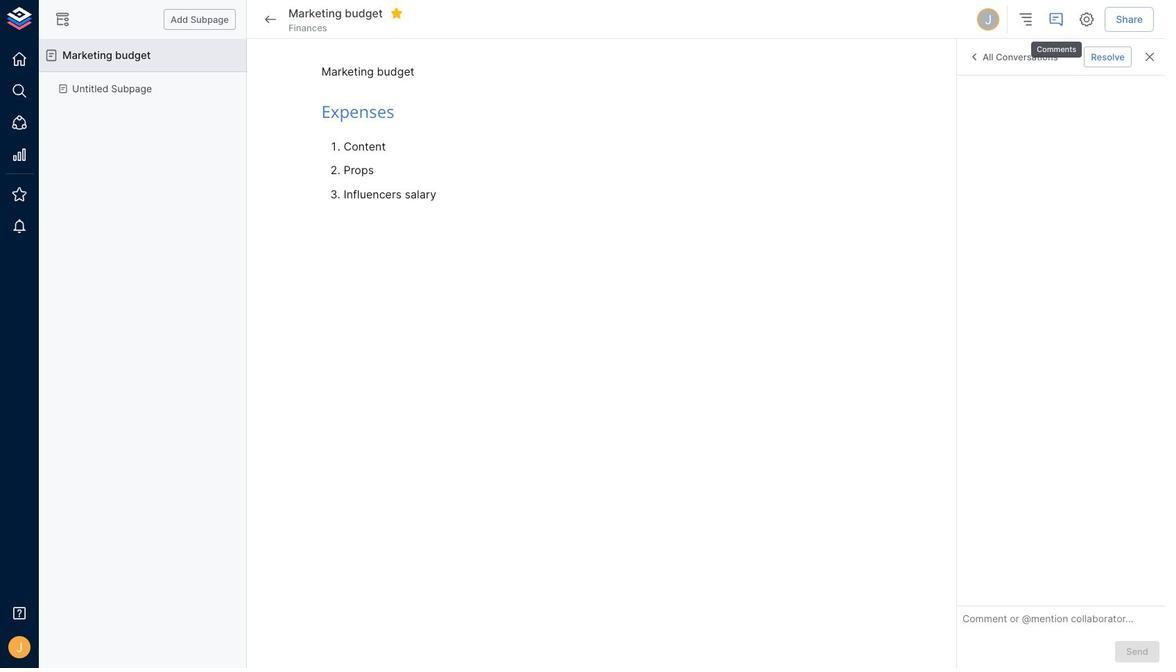 Task type: vqa. For each thing, say whether or not it's contained in the screenshot.
Ceo text box
no



Task type: locate. For each thing, give the bounding box(es) containing it.
go back image
[[262, 11, 279, 28]]

table of contents image
[[1018, 11, 1035, 28]]

hide wiki image
[[54, 11, 71, 28]]

tooltip
[[1030, 32, 1084, 59]]

Comment or @mention collaborator... text field
[[963, 612, 1160, 630]]



Task type: describe. For each thing, give the bounding box(es) containing it.
remove favorite image
[[391, 7, 403, 19]]

settings image
[[1079, 11, 1096, 28]]

comments image
[[1049, 11, 1065, 28]]



